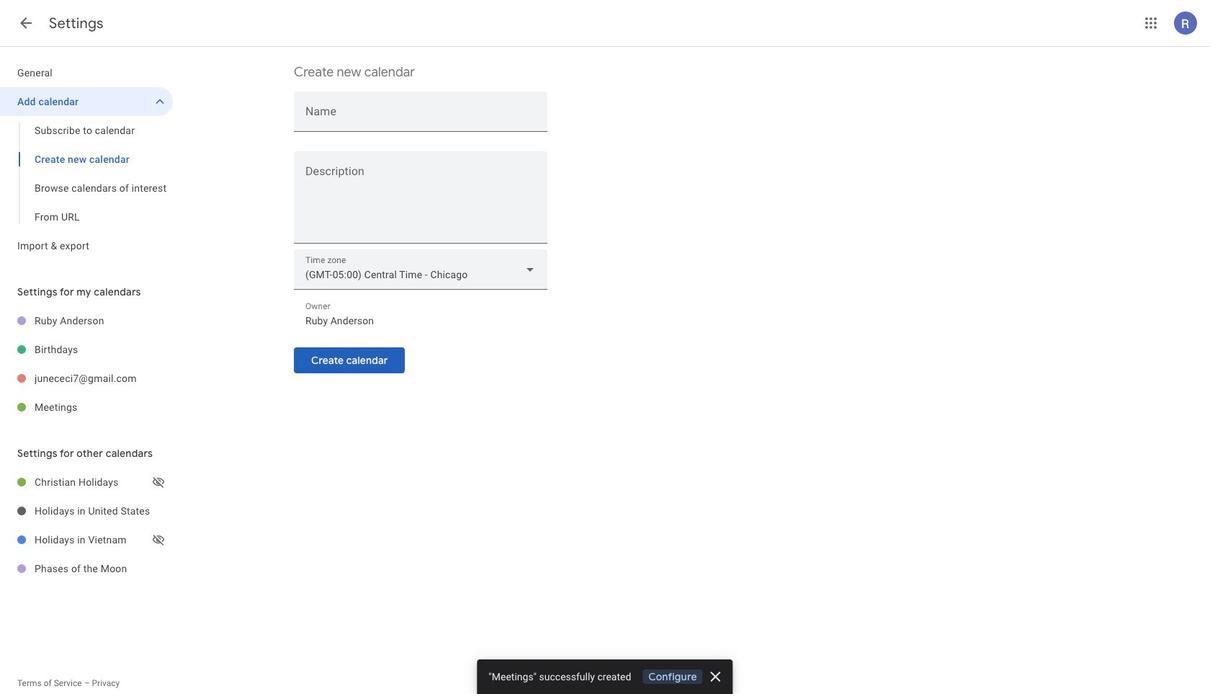 Task type: describe. For each thing, give the bounding box(es) containing it.
2 tree from the top
[[0, 306, 173, 422]]

holidays in vietnam tree item
[[0, 525, 173, 554]]

holidays in united states tree item
[[0, 497, 173, 525]]

3 tree from the top
[[0, 468, 173, 583]]

phases of the moon tree item
[[0, 554, 173, 583]]

1 tree from the top
[[0, 58, 173, 260]]

christian holidays tree item
[[0, 468, 173, 497]]



Task type: vqa. For each thing, say whether or not it's contained in the screenshot.
the Birthdays tree item
yes



Task type: locate. For each thing, give the bounding box(es) containing it.
meetings tree item
[[0, 393, 173, 422]]

birthdays tree item
[[0, 335, 173, 364]]

tree
[[0, 58, 173, 260], [0, 306, 173, 422], [0, 468, 173, 583]]

junececi7@gmail.com tree item
[[0, 364, 173, 393]]

None text field
[[306, 107, 536, 127]]

heading
[[49, 14, 104, 32]]

add calendar tree item
[[0, 87, 173, 116]]

None text field
[[294, 168, 548, 237], [306, 311, 536, 331], [294, 168, 548, 237], [306, 311, 536, 331]]

2 vertical spatial tree
[[0, 468, 173, 583]]

0 vertical spatial tree
[[0, 58, 173, 260]]

ruby anderson tree item
[[0, 306, 173, 335]]

None field
[[294, 249, 548, 290]]

1 vertical spatial tree
[[0, 306, 173, 422]]

go back image
[[17, 14, 35, 32]]

group
[[0, 116, 173, 231]]



